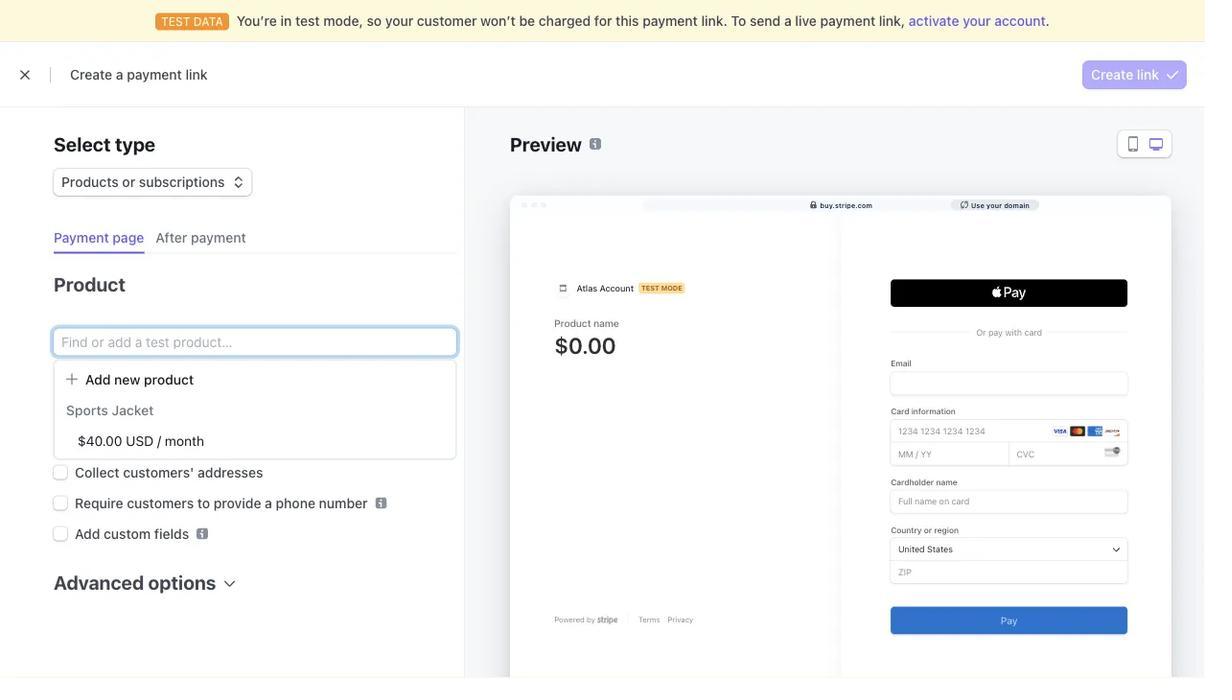 Task type: locate. For each thing, give the bounding box(es) containing it.
provide
[[214, 495, 261, 511]]

create a payment link
[[70, 67, 208, 83]]

custom
[[104, 526, 151, 542]]

0 horizontal spatial create
[[70, 67, 112, 83]]

link
[[186, 67, 208, 83], [1138, 67, 1160, 83]]

you're in test mode, so your customer won't be charged for this payment link. to send a live payment link, activate your account .
[[237, 13, 1050, 29]]

select type
[[54, 132, 156, 155]]

options
[[148, 571, 216, 594]]

use
[[972, 201, 985, 209]]

to
[[197, 495, 210, 511]]

$40.00
[[78, 433, 122, 449]]

create
[[70, 67, 112, 83], [1092, 67, 1134, 83]]

collect tax automatically
[[75, 434, 231, 449]]

a left live
[[785, 13, 792, 29]]

payment page
[[54, 230, 144, 246]]

add custom fields
[[75, 526, 189, 542]]

collect up the require
[[75, 464, 120, 480]]

live
[[796, 13, 817, 29]]

send
[[750, 13, 781, 29]]

1 vertical spatial add
[[75, 526, 100, 542]]

this
[[616, 13, 639, 29]]

/
[[157, 433, 161, 449]]

1 horizontal spatial link
[[1138, 67, 1160, 83]]

create inside button
[[1092, 67, 1134, 83]]

your inside button
[[987, 201, 1003, 209]]

preview
[[510, 132, 582, 155]]

2 horizontal spatial a
[[785, 13, 792, 29]]

collect for collect tax automatically
[[75, 434, 120, 449]]

tax
[[123, 434, 143, 449]]

0 vertical spatial a
[[785, 13, 792, 29]]

payment up type
[[127, 67, 182, 83]]

link inside create link button
[[1138, 67, 1160, 83]]

collect down sports
[[75, 434, 120, 449]]

add inside button
[[85, 372, 111, 388]]

mode,
[[324, 13, 363, 29]]

fields
[[154, 526, 189, 542]]

create link button
[[1084, 60, 1187, 88]]

test
[[295, 13, 320, 29]]

for
[[595, 13, 613, 29]]

link,
[[880, 13, 906, 29]]

product
[[54, 273, 126, 295]]

automatically
[[146, 434, 231, 449]]

activate
[[909, 13, 960, 29]]

1 create from the left
[[70, 67, 112, 83]]

0 vertical spatial collect
[[75, 434, 120, 449]]

0 horizontal spatial link
[[186, 67, 208, 83]]

or
[[122, 174, 135, 190]]

products or subscriptions
[[61, 174, 225, 190]]

so
[[367, 13, 382, 29]]

to
[[732, 13, 747, 29]]

payment link settings tab list
[[46, 223, 457, 254]]

2 vertical spatial a
[[265, 495, 272, 511]]

collect
[[75, 434, 120, 449], [75, 464, 120, 480]]

2 link from the left
[[1138, 67, 1160, 83]]

require
[[75, 495, 123, 511]]

1 horizontal spatial a
[[265, 495, 272, 511]]

1 collect from the top
[[75, 434, 120, 449]]

0 vertical spatial add
[[85, 372, 111, 388]]

add inside payment page tab panel
[[75, 526, 100, 542]]

a up select type
[[116, 67, 123, 83]]

$40.00 usd / month
[[78, 433, 204, 449]]

add for add new product
[[85, 372, 111, 388]]

sports jacket
[[66, 402, 154, 418]]

usd
[[126, 433, 154, 449]]

1 vertical spatial collect
[[75, 464, 120, 480]]

advanced options button
[[46, 559, 235, 596]]

a
[[785, 13, 792, 29], [116, 67, 123, 83], [265, 495, 272, 511]]

buy.stripe.com
[[821, 201, 873, 209]]

advanced options
[[54, 571, 216, 594]]

jacket
[[112, 402, 154, 418]]

1 vertical spatial a
[[116, 67, 123, 83]]

2 collect from the top
[[75, 464, 120, 480]]

type
[[115, 132, 156, 155]]

after
[[156, 230, 187, 246]]

new
[[114, 372, 140, 388]]

payment
[[643, 13, 698, 29], [821, 13, 876, 29], [127, 67, 182, 83], [191, 230, 246, 246]]

a inside tab panel
[[265, 495, 272, 511]]

after payment button
[[148, 223, 258, 254]]

2 create from the left
[[1092, 67, 1134, 83]]

your
[[385, 13, 414, 29], [963, 13, 992, 29], [987, 201, 1003, 209]]

payment right this
[[643, 13, 698, 29]]

addresses
[[198, 464, 263, 480]]

add up "options"
[[85, 372, 111, 388]]

add down the require
[[75, 526, 100, 542]]

be
[[520, 13, 536, 29]]

$40.00 usd / month button
[[55, 426, 456, 457]]

1 link from the left
[[186, 67, 208, 83]]

payment right after
[[191, 230, 246, 246]]

select
[[54, 132, 111, 155]]

a left phone
[[265, 495, 272, 511]]

add
[[85, 372, 111, 388], [75, 526, 100, 542]]

use your domain
[[972, 201, 1030, 209]]

your right use
[[987, 201, 1003, 209]]

product
[[144, 372, 194, 388]]

1 horizontal spatial create
[[1092, 67, 1134, 83]]

subscriptions
[[139, 174, 225, 190]]



Task type: vqa. For each thing, say whether or not it's contained in the screenshot.
link.
yes



Task type: describe. For each thing, give the bounding box(es) containing it.
your right activate
[[963, 13, 992, 29]]

after payment
[[156, 230, 246, 246]]

sports jacket button
[[55, 395, 456, 426]]

activate your account link
[[909, 13, 1046, 29]]

create for create link
[[1092, 67, 1134, 83]]

create for create a payment link
[[70, 67, 112, 83]]

payment page tab panel
[[38, 254, 457, 623]]

customers
[[127, 495, 194, 511]]

collect customers' addresses
[[75, 464, 263, 480]]

add new product button
[[55, 363, 456, 395]]

number
[[319, 495, 368, 511]]

month
[[165, 433, 204, 449]]

.
[[1046, 13, 1050, 29]]

payment page button
[[46, 223, 156, 254]]

require customers to provide a phone number
[[75, 495, 368, 511]]

domain
[[1005, 201, 1030, 209]]

customer
[[417, 13, 477, 29]]

Find or add a test product… text field
[[54, 329, 457, 355]]

add for add custom fields
[[75, 526, 100, 542]]

phone
[[276, 495, 316, 511]]

won't
[[481, 13, 516, 29]]

products or subscriptions button
[[54, 165, 252, 196]]

link.
[[702, 13, 728, 29]]

create link
[[1092, 67, 1160, 83]]

use your domain button
[[952, 200, 1040, 210]]

sports
[[66, 402, 108, 418]]

page
[[113, 230, 144, 246]]

payment right live
[[821, 13, 876, 29]]

your right so
[[385, 13, 414, 29]]

charged
[[539, 13, 591, 29]]

add new product
[[85, 372, 194, 388]]

account
[[995, 13, 1046, 29]]

options
[[54, 388, 125, 411]]

0 horizontal spatial a
[[116, 67, 123, 83]]

advanced
[[54, 571, 144, 594]]

payment inside button
[[191, 230, 246, 246]]

payment
[[54, 230, 109, 246]]

in
[[281, 13, 292, 29]]

collect for collect customers' addresses
[[75, 464, 120, 480]]

products
[[61, 174, 119, 190]]

customers'
[[123, 464, 194, 480]]

you're
[[237, 13, 277, 29]]



